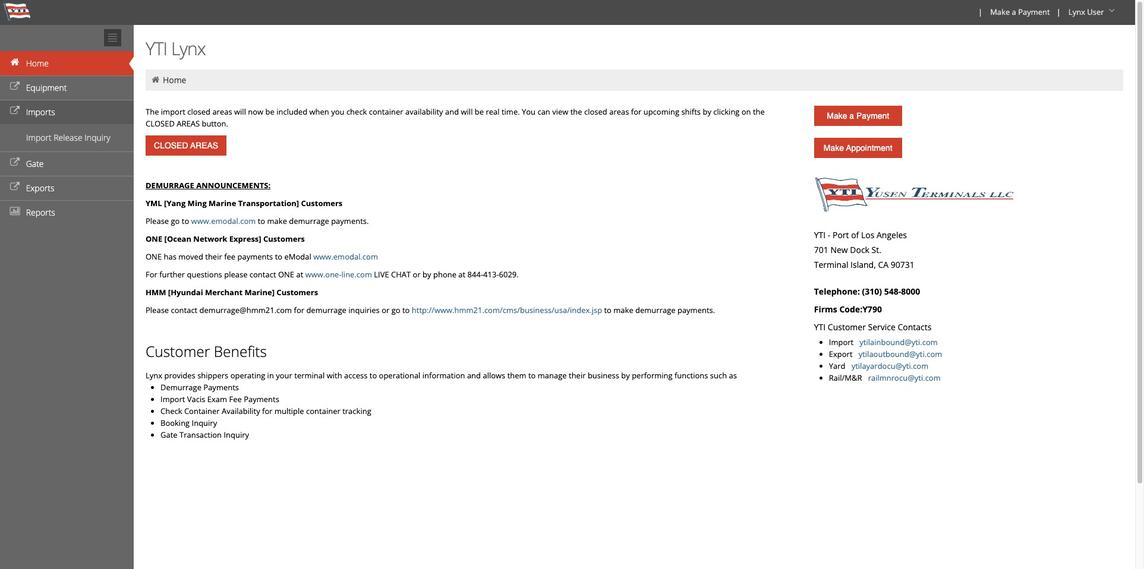 Task type: vqa. For each thing, say whether or not it's contained in the screenshot.
Yti Lynx
yes



Task type: locate. For each thing, give the bounding box(es) containing it.
telephone: (310) 548-8000
[[815, 286, 921, 297]]

0 horizontal spatial make
[[267, 216, 287, 227]]

1 horizontal spatial import
[[161, 394, 185, 405]]

for left multiple
[[262, 406, 273, 417]]

external link image inside exports link
[[9, 183, 21, 191]]

1 vertical spatial payments
[[244, 394, 279, 405]]

contact down [hyundai
[[171, 305, 198, 316]]

import inside lynx provides shippers operating in your terminal with access to operational information and allows them to manage their business by performing functions such as demurrage payments import vacis exam fee payments check container availability for multiple container tracking booking inquiry gate transaction inquiry
[[161, 394, 185, 405]]

0 horizontal spatial home
[[26, 58, 49, 69]]

payments.
[[331, 216, 369, 227], [678, 305, 716, 316]]

make
[[991, 7, 1011, 17], [827, 111, 848, 121], [824, 143, 844, 153]]

0 horizontal spatial container
[[306, 406, 341, 417]]

1 horizontal spatial for
[[294, 305, 305, 316]]

make a payment link
[[986, 0, 1055, 25], [815, 106, 903, 126]]

by inside the import closed areas will now be included when you check container availability and will be real time.  you can view the closed areas for upcoming shifts by clicking on the closed areas button.
[[703, 106, 712, 117]]

one left [ocean
[[146, 234, 162, 244]]

import for import
[[829, 337, 858, 348]]

8000
[[902, 286, 921, 297]]

go right inquiries
[[392, 305, 401, 316]]

make
[[267, 216, 287, 227], [614, 305, 634, 316]]

inquiry down availability
[[224, 430, 249, 441]]

container left tracking
[[306, 406, 341, 417]]

by left phone
[[423, 269, 432, 280]]

0 horizontal spatial inquiry
[[85, 132, 110, 143]]

their left fee
[[205, 252, 222, 262]]

performing
[[632, 371, 673, 381]]

at left "844-" at the top left of page
[[459, 269, 466, 280]]

0 horizontal spatial closed
[[187, 106, 211, 117]]

customer down firms code:y790 at bottom right
[[828, 322, 866, 333]]

0 horizontal spatial at
[[296, 269, 303, 280]]

1 horizontal spatial be
[[475, 106, 484, 117]]

1 vertical spatial make
[[827, 111, 848, 121]]

home right home image
[[163, 74, 186, 86]]

reports link
[[0, 200, 134, 225]]

1 vertical spatial for
[[294, 305, 305, 316]]

will left real
[[461, 106, 473, 117]]

areas up button.
[[213, 106, 232, 117]]

manage
[[538, 371, 567, 381]]

st.
[[872, 244, 882, 256]]

0 horizontal spatial areas
[[213, 106, 232, 117]]

external link image up bar chart image
[[9, 183, 21, 191]]

contact
[[250, 269, 276, 280], [171, 305, 198, 316]]

container right check
[[369, 106, 404, 117]]

2 vertical spatial inquiry
[[224, 430, 249, 441]]

2 horizontal spatial for
[[631, 106, 642, 117]]

yti for yti - port of los angeles 701 new dock st. terminal island, ca 90731
[[815, 230, 826, 241]]

home link right home image
[[163, 74, 186, 86]]

1 horizontal spatial or
[[413, 269, 421, 280]]

import for import release inquiry
[[26, 132, 51, 143]]

imports
[[26, 106, 55, 118]]

customers for one [ocean network express] customers
[[263, 234, 305, 244]]

0 vertical spatial container
[[369, 106, 404, 117]]

marine
[[209, 198, 236, 209]]

2 vertical spatial customers
[[277, 287, 318, 298]]

lynx for user
[[1069, 7, 1086, 17]]

user
[[1088, 7, 1105, 17]]

1 vertical spatial container
[[306, 406, 341, 417]]

for left upcoming
[[631, 106, 642, 117]]

None submit
[[146, 136, 227, 156]]

of
[[852, 230, 860, 241]]

be left real
[[475, 106, 484, 117]]

or right inquiries
[[382, 305, 390, 316]]

external link image
[[9, 83, 21, 91], [9, 107, 21, 115], [9, 183, 21, 191]]

0 vertical spatial home
[[26, 58, 49, 69]]

413-
[[484, 269, 499, 280]]

1 horizontal spatial a
[[1013, 7, 1017, 17]]

please
[[146, 216, 169, 227], [146, 305, 169, 316]]

closed right view
[[585, 106, 608, 117]]

http://www.hmm21.com/cms/business/usa/index.jsp
[[412, 305, 603, 316]]

customers up emodal
[[263, 234, 305, 244]]

1 vertical spatial yti
[[815, 230, 826, 241]]

0 vertical spatial lynx
[[1069, 7, 1086, 17]]

external link image down home icon
[[9, 83, 21, 91]]

lynx user link
[[1064, 0, 1123, 25]]

0 vertical spatial make a payment link
[[986, 0, 1055, 25]]

you
[[522, 106, 536, 117]]

railmnrocu@yti.com
[[869, 373, 941, 384]]

1 vertical spatial payment
[[857, 111, 890, 121]]

container
[[369, 106, 404, 117], [306, 406, 341, 417]]

functions
[[675, 371, 709, 381]]

0 vertical spatial make
[[267, 216, 287, 227]]

1 vertical spatial import
[[829, 337, 858, 348]]

gate inside lynx provides shippers operating in your terminal with access to operational information and allows them to manage their business by performing functions such as demurrage payments import vacis exam fee payments check container availability for multiple container tracking booking inquiry gate transaction inquiry
[[161, 430, 178, 441]]

2 vertical spatial external link image
[[9, 183, 21, 191]]

external link image left imports
[[9, 107, 21, 115]]

0 horizontal spatial a
[[850, 111, 855, 121]]

1 horizontal spatial payments.
[[678, 305, 716, 316]]

yti inside 'yti - port of los angeles 701 new dock st. terminal island, ca 90731'
[[815, 230, 826, 241]]

0 vertical spatial please
[[146, 216, 169, 227]]

ca
[[879, 259, 889, 271]]

2 areas from the left
[[610, 106, 629, 117]]

gate down booking
[[161, 430, 178, 441]]

1 vertical spatial one
[[146, 252, 162, 262]]

lynx for provides
[[146, 371, 162, 381]]

1 external link image from the top
[[9, 83, 21, 91]]

[ocean
[[164, 234, 191, 244]]

1 vertical spatial inquiry
[[192, 418, 217, 429]]

home
[[26, 58, 49, 69], [163, 74, 186, 86]]

1 horizontal spatial and
[[467, 371, 481, 381]]

6029.
[[499, 269, 519, 280]]

demurrage
[[146, 180, 194, 191]]

payments up availability
[[244, 394, 279, 405]]

0 vertical spatial import
[[26, 132, 51, 143]]

contact down one has moved their fee payments to emodal www.emodal.com
[[250, 269, 276, 280]]

customers
[[301, 198, 343, 209], [263, 234, 305, 244], [277, 287, 318, 298]]

included
[[277, 106, 308, 117]]

ytilaoutbound@yti.com link
[[859, 349, 943, 360]]

import down imports
[[26, 132, 51, 143]]

areas
[[213, 106, 232, 117], [610, 106, 629, 117]]

their right the manage
[[569, 371, 586, 381]]

customers down www.one-
[[277, 287, 318, 298]]

1 vertical spatial make a payment
[[827, 111, 890, 121]]

1 horizontal spatial home
[[163, 74, 186, 86]]

2 horizontal spatial inquiry
[[224, 430, 249, 441]]

yti down firms
[[815, 322, 826, 333]]

yti
[[146, 36, 167, 61], [815, 230, 826, 241], [815, 322, 826, 333]]

0 horizontal spatial import
[[26, 132, 51, 143]]

1 areas from the left
[[213, 106, 232, 117]]

2 vertical spatial import
[[161, 394, 185, 405]]

shifts
[[682, 106, 701, 117]]

and left allows on the left of the page
[[467, 371, 481, 381]]

1 vertical spatial their
[[569, 371, 586, 381]]

external link image for equipment
[[9, 83, 21, 91]]

payment
[[1019, 7, 1051, 17], [857, 111, 890, 121]]

2 please from the top
[[146, 305, 169, 316]]

go
[[171, 216, 180, 227], [392, 305, 401, 316]]

0 vertical spatial payments
[[204, 382, 239, 393]]

1 horizontal spatial closed
[[585, 106, 608, 117]]

www.emodal.com down marine
[[191, 216, 256, 227]]

multiple
[[275, 406, 304, 417]]

contacts
[[898, 322, 932, 333]]

such
[[711, 371, 727, 381]]

1 closed from the left
[[187, 106, 211, 117]]

external link image
[[9, 159, 21, 167]]

yti up home image
[[146, 36, 167, 61]]

-
[[828, 230, 831, 241]]

customers right the transportation] at the top of page
[[301, 198, 343, 209]]

2 be from the left
[[475, 106, 484, 117]]

www.emodal.com link up www.one-line.com link
[[314, 252, 378, 262]]

0 horizontal spatial or
[[382, 305, 390, 316]]

inquiry
[[85, 132, 110, 143], [192, 418, 217, 429], [224, 430, 249, 441]]

1 horizontal spatial at
[[459, 269, 466, 280]]

0 horizontal spatial and
[[445, 106, 459, 117]]

their inside lynx provides shippers operating in your terminal with access to operational information and allows them to manage their business by performing functions such as demurrage payments import vacis exam fee payments check container availability for multiple container tracking booking inquiry gate transaction inquiry
[[569, 371, 586, 381]]

1 horizontal spatial home link
[[163, 74, 186, 86]]

allows
[[483, 371, 506, 381]]

make appointment
[[824, 143, 893, 153]]

the
[[571, 106, 583, 117], [753, 106, 765, 117]]

payment up appointment at right
[[857, 111, 890, 121]]

1 vertical spatial www.emodal.com link
[[314, 252, 378, 262]]

gate right external link icon
[[26, 158, 44, 169]]

www.emodal.com link
[[191, 216, 256, 227], [314, 252, 378, 262]]

0 vertical spatial go
[[171, 216, 180, 227]]

home right home icon
[[26, 58, 49, 69]]

please down yml
[[146, 216, 169, 227]]

import up "check" in the bottom left of the page
[[161, 394, 185, 405]]

0 vertical spatial their
[[205, 252, 222, 262]]

1 vertical spatial make a payment link
[[815, 106, 903, 126]]

2 external link image from the top
[[9, 107, 21, 115]]

closed up 'areas'
[[187, 106, 211, 117]]

import release inquiry
[[26, 132, 110, 143]]

0 horizontal spatial make a payment link
[[815, 106, 903, 126]]

one left has
[[146, 252, 162, 262]]

yti left '-'
[[815, 230, 826, 241]]

0 horizontal spatial www.emodal.com link
[[191, 216, 256, 227]]

1 vertical spatial and
[[467, 371, 481, 381]]

1 horizontal spatial gate
[[161, 430, 178, 441]]

payment left lynx user
[[1019, 7, 1051, 17]]

at down emodal
[[296, 269, 303, 280]]

www.emodal.com up www.one-line.com link
[[314, 252, 378, 262]]

port
[[833, 230, 850, 241]]

island,
[[851, 259, 876, 271]]

www.emodal.com link down marine
[[191, 216, 256, 227]]

external link image inside the imports link
[[9, 107, 21, 115]]

will left now
[[234, 106, 246, 117]]

0 vertical spatial payments.
[[331, 216, 369, 227]]

0 horizontal spatial will
[[234, 106, 246, 117]]

2 vertical spatial by
[[622, 371, 630, 381]]

home link up the equipment
[[0, 51, 134, 76]]

0 vertical spatial www.emodal.com
[[191, 216, 256, 227]]

the right on
[[753, 106, 765, 117]]

by right shifts
[[703, 106, 712, 117]]

inquiry right release at the top
[[85, 132, 110, 143]]

for down for further questions please contact one at www.one-line.com live chat or by phone at 844-413-6029.
[[294, 305, 305, 316]]

yard
[[829, 361, 846, 372]]

1 vertical spatial please
[[146, 305, 169, 316]]

0 horizontal spatial be
[[266, 106, 275, 117]]

0 vertical spatial make a payment
[[991, 7, 1051, 17]]

1 horizontal spatial the
[[753, 106, 765, 117]]

payments
[[238, 252, 273, 262]]

the right view
[[571, 106, 583, 117]]

when
[[310, 106, 329, 117]]

2 horizontal spatial lynx
[[1069, 7, 1086, 17]]

0 vertical spatial and
[[445, 106, 459, 117]]

0 vertical spatial customer
[[828, 322, 866, 333]]

one down emodal
[[278, 269, 294, 280]]

their
[[205, 252, 222, 262], [569, 371, 586, 381]]

be right now
[[266, 106, 275, 117]]

3 external link image from the top
[[9, 183, 21, 191]]

701
[[815, 244, 829, 256]]

1 horizontal spatial www.emodal.com link
[[314, 252, 378, 262]]

to
[[182, 216, 189, 227], [258, 216, 265, 227], [275, 252, 283, 262], [403, 305, 410, 316], [605, 305, 612, 316], [370, 371, 377, 381], [529, 371, 536, 381]]

availability
[[406, 106, 443, 117]]

closed
[[187, 106, 211, 117], [585, 106, 608, 117]]

fee
[[229, 394, 242, 405]]

for inside the import closed areas will now be included when you check container availability and will be real time.  you can view the closed areas for upcoming shifts by clicking on the closed areas button.
[[631, 106, 642, 117]]

|
[[979, 7, 983, 17], [1057, 7, 1061, 17]]

1 horizontal spatial customer
[[828, 322, 866, 333]]

by right business
[[622, 371, 630, 381]]

0 horizontal spatial customer
[[146, 342, 210, 362]]

merchant
[[205, 287, 243, 298]]

customer up the provides
[[146, 342, 210, 362]]

lynx inside lynx provides shippers operating in your terminal with access to operational information and allows them to manage their business by performing functions such as demurrage payments import vacis exam fee payments check container availability for multiple container tracking booking inquiry gate transaction inquiry
[[146, 371, 162, 381]]

transaction
[[180, 430, 222, 441]]

1 vertical spatial www.emodal.com
[[314, 252, 378, 262]]

for inside lynx provides shippers operating in your terminal with access to operational information and allows them to manage their business by performing functions such as demurrage payments import vacis exam fee payments check container availability for multiple container tracking booking inquiry gate transaction inquiry
[[262, 406, 273, 417]]

provides
[[164, 371, 196, 381]]

external link image inside the equipment link
[[9, 83, 21, 91]]

container inside the import closed areas will now be included when you check container availability and will be real time.  you can view the closed areas for upcoming shifts by clicking on the closed areas button.
[[369, 106, 404, 117]]

please down the hmm
[[146, 305, 169, 316]]

in
[[267, 371, 274, 381]]

import inside 'link'
[[26, 132, 51, 143]]

for
[[631, 106, 642, 117], [294, 305, 305, 316], [262, 406, 273, 417]]

railmnrocu@yti.com link
[[869, 373, 941, 384]]

1 please from the top
[[146, 216, 169, 227]]

import up export
[[829, 337, 858, 348]]

and inside lynx provides shippers operating in your terminal with access to operational information and allows them to manage their business by performing functions such as demurrage payments import vacis exam fee payments check container availability for multiple container tracking booking inquiry gate transaction inquiry
[[467, 371, 481, 381]]

on
[[742, 106, 751, 117]]

[hyundai
[[168, 287, 203, 298]]

1 horizontal spatial areas
[[610, 106, 629, 117]]

844-
[[468, 269, 484, 280]]

home link
[[0, 51, 134, 76], [163, 74, 186, 86]]

1 horizontal spatial by
[[622, 371, 630, 381]]

or
[[413, 269, 421, 280], [382, 305, 390, 316]]

firms
[[815, 304, 838, 315]]

0 horizontal spatial the
[[571, 106, 583, 117]]

2 will from the left
[[461, 106, 473, 117]]

1 horizontal spatial inquiry
[[192, 418, 217, 429]]

inquiry down "container"
[[192, 418, 217, 429]]

payments up exam at the bottom of page
[[204, 382, 239, 393]]

1 vertical spatial go
[[392, 305, 401, 316]]

or right chat
[[413, 269, 421, 280]]

please for please go to
[[146, 216, 169, 227]]

0 vertical spatial by
[[703, 106, 712, 117]]

1 vertical spatial customer
[[146, 342, 210, 362]]

0 horizontal spatial |
[[979, 7, 983, 17]]

1 vertical spatial make
[[614, 305, 634, 316]]

0 vertical spatial www.emodal.com link
[[191, 216, 256, 227]]

and right availability
[[445, 106, 459, 117]]

imports link
[[0, 100, 134, 124]]

1 the from the left
[[571, 106, 583, 117]]

moved
[[179, 252, 203, 262]]

0 vertical spatial payment
[[1019, 7, 1051, 17]]

0 horizontal spatial by
[[423, 269, 432, 280]]

lynx user
[[1069, 7, 1105, 17]]

2 closed from the left
[[585, 106, 608, 117]]

areas left upcoming
[[610, 106, 629, 117]]

go down [yang
[[171, 216, 180, 227]]

exports link
[[0, 176, 134, 200]]



Task type: describe. For each thing, give the bounding box(es) containing it.
0 horizontal spatial gate
[[26, 158, 44, 169]]

1 horizontal spatial lynx
[[171, 36, 206, 61]]

demurrage
[[161, 382, 202, 393]]

please
[[224, 269, 248, 280]]

hmm
[[146, 287, 166, 298]]

export
[[829, 349, 853, 360]]

angle down image
[[1107, 7, 1119, 15]]

external link image for exports
[[9, 183, 21, 191]]

marine]
[[245, 287, 275, 298]]

bar chart image
[[9, 208, 21, 216]]

1 will from the left
[[234, 106, 246, 117]]

www.one-
[[305, 269, 342, 280]]

vacis
[[187, 394, 205, 405]]

yml
[[146, 198, 162, 209]]

operating
[[231, 371, 265, 381]]

emodal
[[285, 252, 312, 262]]

one has moved their fee payments to emodal www.emodal.com
[[146, 252, 378, 262]]

clicking
[[714, 106, 740, 117]]

them
[[508, 371, 527, 381]]

yml [yang ming marine transportation] customers
[[146, 198, 343, 209]]

1 vertical spatial by
[[423, 269, 432, 280]]

now
[[248, 106, 264, 117]]

reports
[[26, 207, 55, 218]]

ytilainbound@yti.com
[[860, 337, 938, 348]]

1 horizontal spatial payments
[[244, 394, 279, 405]]

by inside lynx provides shippers operating in your terminal with access to operational information and allows them to manage their business by performing functions such as demurrage payments import vacis exam fee payments check container availability for multiple container tracking booking inquiry gate transaction inquiry
[[622, 371, 630, 381]]

terminal
[[295, 371, 325, 381]]

gate link
[[0, 152, 134, 176]]

import release inquiry link
[[0, 129, 134, 147]]

as
[[729, 371, 737, 381]]

90731
[[891, 259, 915, 271]]

hmm [hyundai merchant marine] customers
[[146, 287, 318, 298]]

one for one has moved their fee payments to emodal www.emodal.com
[[146, 252, 162, 262]]

1 horizontal spatial make a payment
[[991, 7, 1051, 17]]

1 vertical spatial a
[[850, 111, 855, 121]]

external link image for imports
[[9, 107, 21, 115]]

benefits
[[214, 342, 267, 362]]

closed
[[146, 118, 175, 129]]

2 vertical spatial make
[[824, 143, 844, 153]]

2 | from the left
[[1057, 7, 1061, 17]]

dock
[[851, 244, 870, 256]]

phone
[[434, 269, 457, 280]]

code:y790
[[840, 304, 882, 315]]

ytilaoutbound@yti.com
[[859, 349, 943, 360]]

yti customer service contacts
[[815, 322, 932, 333]]

and inside the import closed areas will now be included when you check container availability and will be real time.  you can view the closed areas for upcoming shifts by clicking on the closed areas button.
[[445, 106, 459, 117]]

service
[[869, 322, 896, 333]]

transportation]
[[238, 198, 299, 209]]

shippers
[[198, 371, 229, 381]]

express]
[[229, 234, 261, 244]]

www.emodal.com link for to make demurrage payments.
[[191, 216, 256, 227]]

0 horizontal spatial payment
[[857, 111, 890, 121]]

inquiry inside 'link'
[[85, 132, 110, 143]]

1 vertical spatial contact
[[171, 305, 198, 316]]

one for one [ocean network express] customers
[[146, 234, 162, 244]]

1 horizontal spatial make a payment link
[[986, 0, 1055, 25]]

please contact demurrage@hmm21.com for demurrage inquiries or go to http://www.hmm21.com/cms/business/usa/index.jsp to make demurrage payments.
[[146, 305, 716, 316]]

access
[[344, 371, 368, 381]]

lynx provides shippers operating in your terminal with access to operational information and allows them to manage their business by performing functions such as demurrage payments import vacis exam fee payments check container availability for multiple container tracking booking inquiry gate transaction inquiry
[[146, 371, 737, 441]]

1 | from the left
[[979, 7, 983, 17]]

2 the from the left
[[753, 106, 765, 117]]

rail/m&r
[[829, 373, 863, 384]]

operational
[[379, 371, 421, 381]]

0 vertical spatial or
[[413, 269, 421, 280]]

for
[[146, 269, 158, 280]]

0 vertical spatial make
[[991, 7, 1011, 17]]

customers for hmm [hyundai merchant marine] customers
[[277, 287, 318, 298]]

home image
[[9, 58, 21, 67]]

0 horizontal spatial home link
[[0, 51, 134, 76]]

customer benefits
[[146, 342, 267, 362]]

upcoming
[[644, 106, 680, 117]]

1 be from the left
[[266, 106, 275, 117]]

(310)
[[863, 286, 883, 297]]

the
[[146, 106, 159, 117]]

1 horizontal spatial go
[[392, 305, 401, 316]]

equipment
[[26, 82, 67, 93]]

yti for yti customer service contacts
[[815, 322, 826, 333]]

2 at from the left
[[459, 269, 466, 280]]

0 horizontal spatial make a payment
[[827, 111, 890, 121]]

0 vertical spatial a
[[1013, 7, 1017, 17]]

2 vertical spatial one
[[278, 269, 294, 280]]

import
[[161, 106, 185, 117]]

questions
[[187, 269, 222, 280]]

1 horizontal spatial make
[[614, 305, 634, 316]]

0 horizontal spatial go
[[171, 216, 180, 227]]

fee
[[224, 252, 236, 262]]

check
[[347, 106, 367, 117]]

1 at from the left
[[296, 269, 303, 280]]

your
[[276, 371, 293, 381]]

appointment
[[847, 143, 893, 153]]

www.one-line.com link
[[305, 269, 372, 280]]

availability
[[222, 406, 260, 417]]

areas
[[177, 118, 200, 129]]

terminal
[[815, 259, 849, 271]]

1 vertical spatial payments.
[[678, 305, 716, 316]]

container inside lynx provides shippers operating in your terminal with access to operational information and allows them to manage their business by performing functions such as demurrage payments import vacis exam fee payments check container availability for multiple container tracking booking inquiry gate transaction inquiry
[[306, 406, 341, 417]]

live
[[374, 269, 389, 280]]

business
[[588, 371, 620, 381]]

0 horizontal spatial www.emodal.com
[[191, 216, 256, 227]]

export ytilaoutbound@yti.com yard ytilayardocu@yti.com rail/m&r railmnrocu@yti.com
[[829, 349, 943, 384]]

further
[[160, 269, 185, 280]]

telephone:
[[815, 286, 860, 297]]

check
[[161, 406, 182, 417]]

booking
[[161, 418, 190, 429]]

1 horizontal spatial www.emodal.com
[[314, 252, 378, 262]]

0 horizontal spatial payments.
[[331, 216, 369, 227]]

exports
[[26, 183, 54, 194]]

make appointment link
[[815, 138, 903, 158]]

los
[[862, 230, 875, 241]]

0 vertical spatial customers
[[301, 198, 343, 209]]

1 horizontal spatial contact
[[250, 269, 276, 280]]

yti for yti lynx
[[146, 36, 167, 61]]

with
[[327, 371, 342, 381]]

line.com
[[342, 269, 372, 280]]

home image
[[150, 76, 161, 84]]

view
[[553, 106, 569, 117]]

0 horizontal spatial their
[[205, 252, 222, 262]]

www.emodal.com link for one has moved their fee payments to emodal www.emodal.com
[[314, 252, 378, 262]]

announcements:
[[196, 180, 271, 191]]

firms code:y790
[[815, 304, 882, 315]]

please for please contact demurrage@hmm21.com for demurrage inquiries or go to
[[146, 305, 169, 316]]

angeles
[[877, 230, 908, 241]]

equipment link
[[0, 76, 134, 100]]

network
[[193, 234, 227, 244]]

chat
[[391, 269, 411, 280]]



